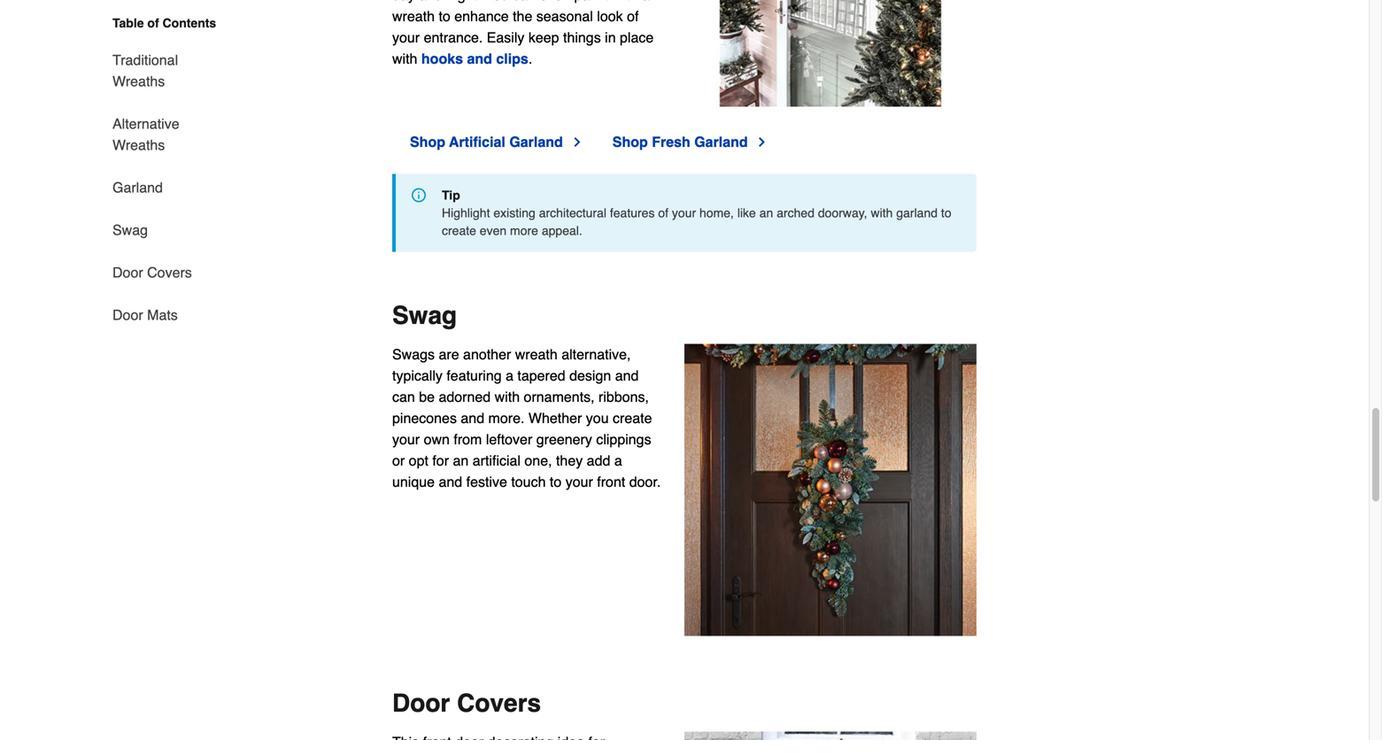 Task type: locate. For each thing, give the bounding box(es) containing it.
shop for shop fresh garland
[[613, 134, 648, 150]]

door.
[[629, 474, 661, 490]]

1 horizontal spatial swag
[[392, 301, 457, 330]]

2 shop from the left
[[613, 134, 648, 150]]

0 vertical spatial to
[[941, 206, 952, 220]]

of right table
[[147, 16, 159, 30]]

appeal.
[[542, 224, 582, 238]]

wreaths down alternative
[[112, 137, 165, 153]]

an evergreen swag adorned with red, pink and gold ornaments and pinecones on a front door. image
[[684, 344, 977, 636]]

an
[[759, 206, 773, 220], [453, 452, 469, 469]]

1 vertical spatial wreaths
[[112, 137, 165, 153]]

and
[[467, 51, 492, 67], [615, 367, 639, 384], [461, 410, 484, 426], [439, 474, 462, 490]]

tip highlight existing architectural features of your home, like an arched doorway, with garland to create even more appeal.
[[442, 188, 952, 238]]

wreaths inside the traditional wreaths
[[112, 73, 165, 89]]

or
[[392, 452, 405, 469]]

garland link
[[112, 166, 163, 209]]

0 vertical spatial a
[[506, 367, 514, 384]]

wreaths down traditional
[[112, 73, 165, 89]]

1 vertical spatial of
[[658, 206, 669, 220]]

swag up swags
[[392, 301, 457, 330]]

2 horizontal spatial garland
[[694, 134, 748, 150]]

shop artificial garland link
[[410, 131, 584, 153]]

home,
[[700, 206, 734, 220]]

create down highlight
[[442, 224, 476, 238]]

garland
[[509, 134, 563, 150], [694, 134, 748, 150], [112, 179, 163, 196]]

1 chevron right image from the left
[[570, 135, 584, 149]]

0 horizontal spatial a
[[506, 367, 514, 384]]

and down for
[[439, 474, 462, 490]]

0 vertical spatial your
[[672, 206, 696, 220]]

a down another
[[506, 367, 514, 384]]

wreaths inside alternative wreaths
[[112, 137, 165, 153]]

chevron right image up the architectural
[[570, 135, 584, 149]]

create down ribbons,
[[613, 410, 652, 426]]

a
[[506, 367, 514, 384], [614, 452, 622, 469]]

swags
[[392, 346, 435, 363]]

covers
[[147, 264, 192, 281], [457, 689, 541, 718]]

an right for
[[453, 452, 469, 469]]

to right garland
[[941, 206, 952, 220]]

hooks
[[421, 51, 463, 67]]

1 horizontal spatial covers
[[457, 689, 541, 718]]

a front door decorated to look like a gift with gold wrapping paper and a red ribbon, and a wreath. image
[[684, 732, 977, 740]]

shop left artificial
[[410, 134, 445, 150]]

1 vertical spatial to
[[550, 474, 562, 490]]

1 horizontal spatial chevron right image
[[755, 135, 769, 149]]

2 wreaths from the top
[[112, 137, 165, 153]]

greenery
[[536, 431, 592, 448]]

0 horizontal spatial covers
[[147, 264, 192, 281]]

with
[[871, 206, 893, 220], [495, 389, 520, 405]]

1 vertical spatial an
[[453, 452, 469, 469]]

0 vertical spatial with
[[871, 206, 893, 220]]

1 horizontal spatial with
[[871, 206, 893, 220]]

0 horizontal spatial your
[[392, 431, 420, 448]]

to
[[941, 206, 952, 220], [550, 474, 562, 490]]

garland inside shop fresh garland link
[[694, 134, 748, 150]]

garland
[[896, 206, 938, 220]]

your inside 'tip highlight existing architectural features of your home, like an arched doorway, with garland to create even more appeal.'
[[672, 206, 696, 220]]

your up the or
[[392, 431, 420, 448]]

2 horizontal spatial your
[[672, 206, 696, 220]]

garland up 'swag' link
[[112, 179, 163, 196]]

door
[[112, 264, 143, 281], [112, 307, 143, 323], [392, 689, 450, 718]]

swag down "garland" link
[[112, 222, 148, 238]]

are
[[439, 346, 459, 363]]

alternative
[[112, 116, 179, 132]]

and up from
[[461, 410, 484, 426]]

design
[[569, 367, 611, 384]]

0 horizontal spatial to
[[550, 474, 562, 490]]

hooks and clips link
[[421, 51, 528, 67]]

1 horizontal spatial garland
[[509, 134, 563, 150]]

one,
[[525, 452, 552, 469]]

1 vertical spatial a
[[614, 452, 622, 469]]

0 horizontal spatial chevron right image
[[570, 135, 584, 149]]

0 vertical spatial covers
[[147, 264, 192, 281]]

0 vertical spatial of
[[147, 16, 159, 30]]

1 vertical spatial door covers
[[392, 689, 541, 718]]

2 vertical spatial door
[[392, 689, 450, 718]]

1 vertical spatial with
[[495, 389, 520, 405]]

alternative wreaths link
[[112, 103, 231, 166]]

0 horizontal spatial door covers
[[112, 264, 192, 281]]

door mats link
[[112, 294, 178, 326]]

0 horizontal spatial an
[[453, 452, 469, 469]]

even
[[480, 224, 507, 238]]

door covers
[[112, 264, 192, 281], [392, 689, 541, 718]]

mats
[[147, 307, 178, 323]]

0 horizontal spatial shop
[[410, 134, 445, 150]]

1 horizontal spatial your
[[566, 474, 593, 490]]

table of contents element
[[98, 14, 231, 326]]

1 shop from the left
[[410, 134, 445, 150]]

with up more.
[[495, 389, 520, 405]]

0 vertical spatial an
[[759, 206, 773, 220]]

contents
[[163, 16, 216, 30]]

chevron right image inside the shop artificial garland link
[[570, 135, 584, 149]]

swag
[[112, 222, 148, 238], [392, 301, 457, 330]]

ribbons,
[[599, 389, 649, 405]]

hooks and clips .
[[421, 51, 532, 67]]

alternative,
[[562, 346, 631, 363]]

of
[[147, 16, 159, 30], [658, 206, 669, 220]]

clips
[[496, 51, 528, 67]]

your left home,
[[672, 206, 696, 220]]

1 horizontal spatial of
[[658, 206, 669, 220]]

create
[[442, 224, 476, 238], [613, 410, 652, 426]]

tip
[[442, 188, 460, 202]]

shop fresh garland link
[[613, 131, 769, 153]]

whether
[[529, 410, 582, 426]]

0 horizontal spatial swag
[[112, 222, 148, 238]]

your down they
[[566, 474, 593, 490]]

1 vertical spatial your
[[392, 431, 420, 448]]

1 horizontal spatial an
[[759, 206, 773, 220]]

featuring
[[447, 367, 502, 384]]

shop
[[410, 134, 445, 150], [613, 134, 648, 150]]

existing
[[494, 206, 536, 220]]

0 vertical spatial create
[[442, 224, 476, 238]]

of right features
[[658, 206, 669, 220]]

0 vertical spatial wreaths
[[112, 73, 165, 89]]

wreath
[[515, 346, 558, 363]]

0 vertical spatial door
[[112, 264, 143, 281]]

0 horizontal spatial create
[[442, 224, 476, 238]]

shop fresh garland
[[613, 134, 748, 150]]

door for door covers link
[[112, 264, 143, 281]]

doorway,
[[818, 206, 867, 220]]

door for door mats link
[[112, 307, 143, 323]]

garland inside table of contents element
[[112, 179, 163, 196]]

2 chevron right image from the left
[[755, 135, 769, 149]]

0 vertical spatial door covers
[[112, 264, 192, 281]]

a right add
[[614, 452, 622, 469]]

chevron right image up like
[[755, 135, 769, 149]]

garland inside the shop artificial garland link
[[509, 134, 563, 150]]

shop left fresh
[[613, 134, 648, 150]]

1 vertical spatial door
[[112, 307, 143, 323]]

chevron right image inside shop fresh garland link
[[755, 135, 769, 149]]

1 wreaths from the top
[[112, 73, 165, 89]]

from
[[454, 431, 482, 448]]

fresh
[[652, 134, 690, 150]]

garland right artificial
[[509, 134, 563, 150]]

1 vertical spatial create
[[613, 410, 652, 426]]

festive
[[466, 474, 507, 490]]

2 vertical spatial your
[[566, 474, 593, 490]]

with left garland
[[871, 206, 893, 220]]

chevron right image for shop artificial garland
[[570, 135, 584, 149]]

1 horizontal spatial create
[[613, 410, 652, 426]]

1 horizontal spatial shop
[[613, 134, 648, 150]]

garland for shop fresh garland
[[694, 134, 748, 150]]

garland right fresh
[[694, 134, 748, 150]]

your
[[672, 206, 696, 220], [392, 431, 420, 448], [566, 474, 593, 490]]

swag link
[[112, 209, 148, 251]]

0 horizontal spatial with
[[495, 389, 520, 405]]

to inside 'tip highlight existing architectural features of your home, like an arched doorway, with garland to create even more appeal.'
[[941, 206, 952, 220]]

more
[[510, 224, 538, 238]]

0 vertical spatial swag
[[112, 222, 148, 238]]

an right like
[[759, 206, 773, 220]]

wreaths
[[112, 73, 165, 89], [112, 137, 165, 153]]

1 vertical spatial covers
[[457, 689, 541, 718]]

1 horizontal spatial to
[[941, 206, 952, 220]]

0 horizontal spatial garland
[[112, 179, 163, 196]]

1 vertical spatial swag
[[392, 301, 457, 330]]

chevron right image
[[570, 135, 584, 149], [755, 135, 769, 149]]

to down they
[[550, 474, 562, 490]]

like
[[737, 206, 756, 220]]



Task type: describe. For each thing, give the bounding box(es) containing it.
swags are another wreath alternative, typically featuring a tapered design and can be adorned with ornaments, ribbons, pinecones and more. whether you create your own from leftover greenery clippings or opt for an artificial one, they add a unique and festive touch to your front door.
[[392, 346, 661, 490]]

info image
[[412, 188, 426, 202]]

.
[[528, 51, 532, 67]]

an inside 'tip highlight existing architectural features of your home, like an arched doorway, with garland to create even more appeal.'
[[759, 206, 773, 220]]

shop artificial garland
[[410, 134, 563, 150]]

with inside swags are another wreath alternative, typically featuring a tapered design and can be adorned with ornaments, ribbons, pinecones and more. whether you create your own from leftover greenery clippings or opt for an artificial one, they add a unique and festive touch to your front door.
[[495, 389, 520, 405]]

adorned
[[439, 389, 491, 405]]

alternative wreaths
[[112, 116, 179, 153]]

shop for shop artificial garland
[[410, 134, 445, 150]]

create inside 'tip highlight existing architectural features of your home, like an arched doorway, with garland to create even more appeal.'
[[442, 224, 476, 238]]

highlight
[[442, 206, 490, 220]]

with inside 'tip highlight existing architectural features of your home, like an arched doorway, with garland to create even more appeal.'
[[871, 206, 893, 220]]

and left clips
[[467, 51, 492, 67]]

door covers link
[[112, 251, 192, 294]]

touch
[[511, 474, 546, 490]]

for
[[432, 452, 449, 469]]

can
[[392, 389, 415, 405]]

chevron right image for shop fresh garland
[[755, 135, 769, 149]]

ornaments,
[[524, 389, 595, 405]]

table
[[112, 16, 144, 30]]

architectural
[[539, 206, 607, 220]]

to inside swags are another wreath alternative, typically featuring a tapered design and can be adorned with ornaments, ribbons, pinecones and more. whether you create your own from leftover greenery clippings or opt for an artificial one, they add a unique and festive touch to your front door.
[[550, 474, 562, 490]]

traditional
[[112, 52, 178, 68]]

1 horizontal spatial door covers
[[392, 689, 541, 718]]

table of contents
[[112, 16, 216, 30]]

you
[[586, 410, 609, 426]]

0 horizontal spatial of
[[147, 16, 159, 30]]

covers inside table of contents element
[[147, 264, 192, 281]]

opt
[[409, 452, 428, 469]]

wreaths for traditional wreaths
[[112, 73, 165, 89]]

unique
[[392, 474, 435, 490]]

leftover
[[486, 431, 532, 448]]

traditional wreaths
[[112, 52, 178, 89]]

own
[[424, 431, 450, 448]]

traditional wreaths link
[[112, 39, 231, 103]]

clippings
[[596, 431, 651, 448]]

features
[[610, 206, 655, 220]]

door covers inside table of contents element
[[112, 264, 192, 281]]

pinecones
[[392, 410, 457, 426]]

garland for shop artificial garland
[[509, 134, 563, 150]]

add
[[587, 452, 610, 469]]

another
[[463, 346, 511, 363]]

they
[[556, 452, 583, 469]]

create inside swags are another wreath alternative, typically featuring a tapered design and can be adorned with ornaments, ribbons, pinecones and more. whether you create your own from leftover greenery clippings or opt for an artificial one, they add a unique and festive touch to your front door.
[[613, 410, 652, 426]]

front
[[597, 474, 625, 490]]

1 horizontal spatial a
[[614, 452, 622, 469]]

and up ribbons,
[[615, 367, 639, 384]]

artificial
[[473, 452, 521, 469]]

typically
[[392, 367, 443, 384]]

swag inside table of contents element
[[112, 222, 148, 238]]

door mats
[[112, 307, 178, 323]]

of inside 'tip highlight existing architectural features of your home, like an arched doorway, with garland to create even more appeal.'
[[658, 206, 669, 220]]

garland with pinecones and plaid bows framing a front door with a matching wreath. image
[[684, 0, 977, 107]]

wreaths for alternative wreaths
[[112, 137, 165, 153]]

an inside swags are another wreath alternative, typically featuring a tapered design and can be adorned with ornaments, ribbons, pinecones and more. whether you create your own from leftover greenery clippings or opt for an artificial one, they add a unique and festive touch to your front door.
[[453, 452, 469, 469]]

tapered
[[517, 367, 566, 384]]

be
[[419, 389, 435, 405]]

more.
[[488, 410, 525, 426]]

artificial
[[449, 134, 505, 150]]

arched
[[777, 206, 815, 220]]



Task type: vqa. For each thing, say whether or not it's contained in the screenshot.
first the Shop from right
yes



